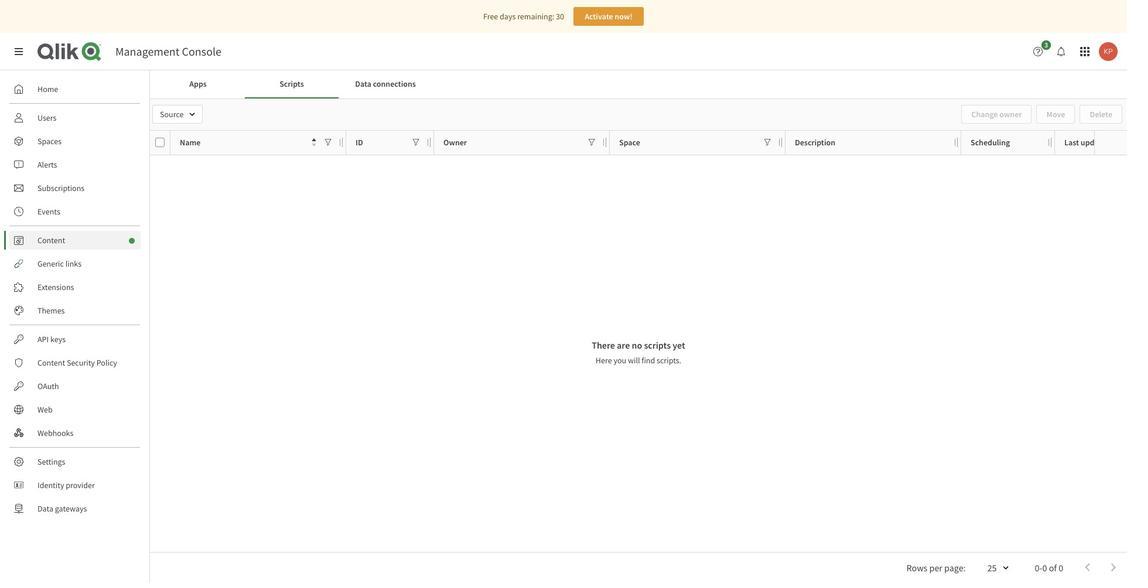 Task type: describe. For each thing, give the bounding box(es) containing it.
3 button
[[1029, 40, 1055, 61]]

yet
[[673, 340, 686, 351]]

name
[[180, 137, 201, 148]]

data for data gateways
[[38, 504, 53, 514]]

generic
[[38, 259, 64, 269]]

now!
[[615, 11, 633, 22]]

scripts.
[[657, 356, 682, 366]]

links
[[65, 259, 82, 269]]

security
[[67, 358, 95, 368]]

identity provider link
[[9, 476, 141, 495]]

content security policy link
[[9, 354, 141, 372]]

identity
[[38, 480, 64, 491]]

last updated button
[[1065, 135, 1128, 151]]

remaining:
[[518, 11, 555, 22]]

will
[[628, 356, 640, 366]]

home
[[38, 84, 58, 94]]

free
[[484, 11, 499, 22]]

no
[[632, 340, 643, 351]]

api
[[38, 334, 49, 345]]

30
[[556, 11, 565, 22]]

data connections button
[[339, 70, 433, 98]]

management console element
[[115, 44, 222, 59]]

extensions link
[[9, 278, 141, 297]]

management
[[115, 44, 180, 59]]

apps
[[189, 79, 207, 89]]

extensions
[[38, 282, 74, 293]]

subscriptions link
[[9, 179, 141, 198]]

per
[[930, 562, 943, 574]]

api keys
[[38, 334, 66, 345]]

console
[[182, 44, 222, 59]]

activate
[[585, 11, 614, 22]]

2 0 from the left
[[1059, 562, 1064, 574]]

generic links
[[38, 259, 82, 269]]

scripts
[[280, 79, 304, 89]]

content link
[[9, 231, 141, 250]]

settings
[[38, 457, 65, 467]]

updated
[[1082, 137, 1111, 148]]

owner
[[444, 137, 467, 148]]

scheduling
[[971, 137, 1011, 148]]

subscriptions
[[38, 183, 85, 193]]

page:
[[945, 562, 966, 574]]

id
[[356, 137, 363, 148]]

scripts button
[[245, 70, 339, 98]]

1 0 from the left
[[1043, 562, 1048, 574]]

last updated
[[1065, 137, 1111, 148]]

rows
[[907, 562, 928, 574]]

themes
[[38, 305, 65, 316]]

here
[[596, 356, 612, 366]]



Task type: locate. For each thing, give the bounding box(es) containing it.
content
[[38, 235, 65, 246], [38, 358, 65, 368]]

data for data connections
[[355, 79, 372, 89]]

0 horizontal spatial data
[[38, 504, 53, 514]]

api keys link
[[9, 330, 141, 349]]

oauth link
[[9, 377, 141, 396]]

themes link
[[9, 301, 141, 320]]

you
[[614, 356, 627, 366]]

activate now! link
[[574, 7, 644, 26]]

description
[[796, 137, 836, 148]]

0 vertical spatial content
[[38, 235, 65, 246]]

1 vertical spatial data
[[38, 504, 53, 514]]

space
[[620, 137, 641, 148]]

there
[[592, 340, 616, 351]]

spaces link
[[9, 132, 141, 151]]

1 vertical spatial content
[[38, 358, 65, 368]]

0 right of
[[1059, 562, 1064, 574]]

activate now!
[[585, 11, 633, 22]]

tab list containing apps
[[151, 70, 1127, 98]]

users
[[38, 113, 57, 123]]

3
[[1045, 40, 1049, 49]]

data left connections
[[355, 79, 372, 89]]

content for content
[[38, 235, 65, 246]]

Rows per page: 25 field
[[971, 559, 1012, 577]]

users link
[[9, 108, 141, 127]]

0 vertical spatial data
[[355, 79, 372, 89]]

events link
[[9, 202, 141, 221]]

25
[[988, 562, 998, 574]]

settings link
[[9, 453, 141, 471]]

close sidebar menu image
[[14, 47, 23, 56]]

Source field
[[152, 105, 203, 124]]

alerts
[[38, 159, 57, 170]]

content inside content security policy link
[[38, 358, 65, 368]]

webhooks link
[[9, 424, 141, 443]]

0-0 of 0
[[1036, 562, 1064, 574]]

1 content from the top
[[38, 235, 65, 246]]

home link
[[9, 80, 141, 98]]

content up generic
[[38, 235, 65, 246]]

data connections
[[355, 79, 416, 89]]

apps button
[[151, 70, 245, 98]]

0 horizontal spatial 0
[[1043, 562, 1048, 574]]

alerts link
[[9, 155, 141, 174]]

navigation pane element
[[0, 75, 149, 523]]

content inside 'content' link
[[38, 235, 65, 246]]

data down identity
[[38, 504, 53, 514]]

0-
[[1036, 562, 1043, 574]]

content security policy
[[38, 358, 117, 368]]

name button
[[180, 135, 317, 151]]

webhooks
[[38, 428, 73, 439]]

data gateways link
[[9, 499, 141, 518]]

of
[[1050, 562, 1058, 574]]

free days remaining: 30
[[484, 11, 565, 22]]

management console
[[115, 44, 222, 59]]

data gateways
[[38, 504, 87, 514]]

gateways
[[55, 504, 87, 514]]

spaces
[[38, 136, 62, 147]]

content for content security policy
[[38, 358, 65, 368]]

find
[[642, 356, 656, 366]]

scripts
[[645, 340, 671, 351]]

rows per page:
[[907, 562, 966, 574]]

last
[[1065, 137, 1080, 148]]

policy
[[97, 358, 117, 368]]

data inside navigation pane element
[[38, 504, 53, 514]]

identity provider
[[38, 480, 95, 491]]

oauth
[[38, 381, 59, 392]]

source
[[160, 109, 184, 120]]

kendall parks image
[[1100, 42, 1119, 61]]

there are no scripts yet here you will find scripts.
[[592, 340, 686, 366]]

web
[[38, 405, 53, 415]]

are
[[617, 340, 630, 351]]

0 left of
[[1043, 562, 1048, 574]]

0
[[1043, 562, 1048, 574], [1059, 562, 1064, 574]]

1 horizontal spatial data
[[355, 79, 372, 89]]

events
[[38, 206, 60, 217]]

web link
[[9, 400, 141, 419]]

provider
[[66, 480, 95, 491]]

1 horizontal spatial 0
[[1059, 562, 1064, 574]]

new connector image
[[129, 238, 135, 244]]

data
[[355, 79, 372, 89], [38, 504, 53, 514]]

connections
[[373, 79, 416, 89]]

days
[[500, 11, 516, 22]]

generic links link
[[9, 254, 141, 273]]

data inside button
[[355, 79, 372, 89]]

tab list
[[151, 70, 1127, 98]]

keys
[[50, 334, 66, 345]]

2 content from the top
[[38, 358, 65, 368]]

content down api keys
[[38, 358, 65, 368]]



Task type: vqa. For each thing, say whether or not it's contained in the screenshot.
"updated"
yes



